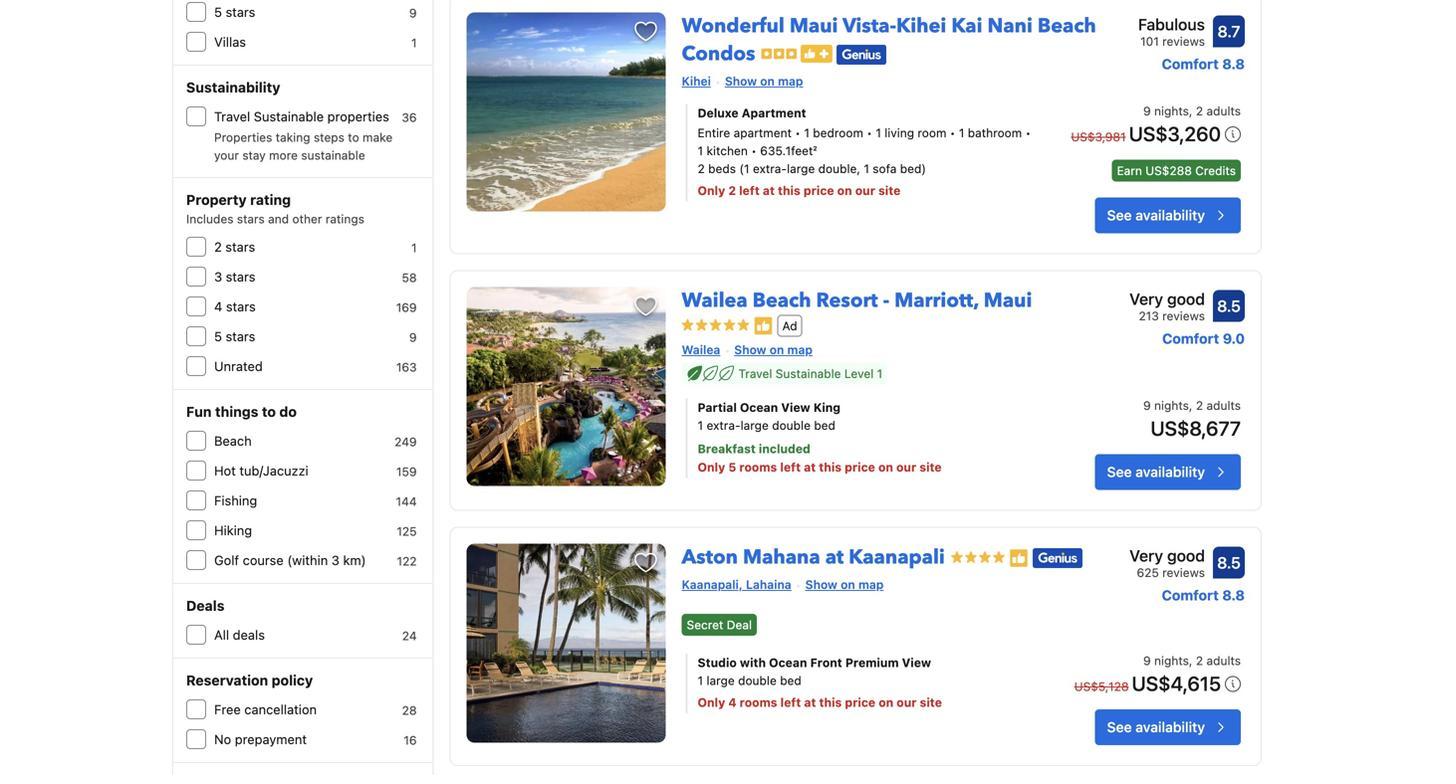 Task type: vqa. For each thing, say whether or not it's contained in the screenshot.


Task type: locate. For each thing, give the bounding box(es) containing it.
1 vertical spatial good
[[1167, 547, 1205, 566]]

see availability link for studio with ocean front premium view 1 large double bed only 4 rooms left at this price on our site
[[1095, 710, 1241, 746]]

this down 635.1feet²
[[778, 184, 801, 198]]

1 8.5 from the top
[[1217, 297, 1241, 316]]

2 availability from the top
[[1136, 464, 1205, 481]]

1 vertical spatial double
[[738, 674, 777, 688]]

2 vertical spatial large
[[707, 674, 735, 688]]

only down breakfast
[[698, 461, 725, 475]]

8.5 up the "9.0"
[[1217, 297, 1241, 316]]

1 vertical spatial 8.5
[[1217, 554, 1241, 573]]

1 vertical spatial 3
[[332, 553, 340, 568]]

this property is part of our preferred partner programme. it is committed to providing commendable service and good value. it will pay us a higher commission if you make a booking. image for wailea beach resort - marriott, maui
[[754, 316, 773, 336]]

reviews for aston mahana at kaanapali
[[1163, 566, 1205, 580]]

5
[[214, 4, 222, 19], [214, 329, 222, 344], [728, 461, 736, 475]]

large inside partial ocean view king 1 extra-large double bed breakfast included only 5 rooms left at this price on our site
[[741, 419, 769, 433]]

price down double, on the top
[[804, 184, 834, 198]]

2 see availability link from the top
[[1095, 455, 1241, 491]]

bed inside studio with ocean front premium view 1 large double bed only 4 rooms left at this price on our site
[[780, 674, 802, 688]]

left
[[739, 184, 760, 198], [780, 461, 801, 475], [781, 696, 801, 710]]

1 reviews from the top
[[1163, 34, 1205, 48]]

show down aston mahana at kaanapali
[[805, 578, 838, 592]]

0 vertical spatial 9 nights , 2 adults
[[1143, 104, 1241, 118]]

3 see availability link from the top
[[1095, 710, 1241, 746]]

this
[[778, 184, 801, 198], [819, 461, 842, 475], [819, 696, 842, 710]]

0 vertical spatial double
[[772, 419, 811, 433]]

5 down breakfast
[[728, 461, 736, 475]]

condos
[[682, 40, 755, 68]]

show on map down aston mahana at kaanapali
[[805, 578, 884, 592]]

2 , from the top
[[1189, 399, 1193, 413]]

2 rooms from the top
[[740, 696, 778, 710]]

3 availability from the top
[[1136, 720, 1205, 736]]

1 vertical spatial 9 nights , 2 adults
[[1143, 654, 1241, 668]]

3 left the km)
[[332, 553, 340, 568]]

1 horizontal spatial view
[[902, 656, 931, 670]]

1 9 nights , 2 adults from the top
[[1143, 104, 1241, 118]]

deals
[[186, 598, 225, 615]]

wailea beach resort - marriott, maui image
[[467, 287, 666, 486]]

2 reviews from the top
[[1163, 309, 1205, 323]]

0 vertical spatial maui
[[790, 12, 838, 40]]

wailea for wailea
[[682, 343, 720, 357]]

left down (1
[[739, 184, 760, 198]]

at inside partial ocean view king 1 extra-large double bed breakfast included only 5 rooms left at this price on our site
[[804, 461, 816, 475]]

kihei inside wonderful maui vista-kihei kai nani beach condos
[[896, 12, 947, 40]]

reviews inside very good 213 reviews
[[1163, 309, 1205, 323]]

scored 8.5 element for wailea beach resort - marriott, maui
[[1213, 290, 1245, 322]]

1 vertical spatial large
[[741, 419, 769, 433]]

travel up properties
[[214, 109, 250, 124]]

1 vertical spatial ocean
[[769, 656, 807, 670]]

1 vertical spatial left
[[780, 461, 801, 475]]

8.5
[[1217, 297, 1241, 316], [1217, 554, 1241, 573]]

, inside 9 nights , 2 adults us$8,677
[[1189, 399, 1193, 413]]

8.5 right very good 625 reviews
[[1217, 554, 1241, 573]]

1 down entire
[[698, 144, 703, 158]]

very
[[1130, 290, 1163, 309], [1130, 547, 1163, 566]]

stars up the villas
[[226, 4, 255, 19]]

9
[[409, 6, 417, 20], [1143, 104, 1151, 118], [409, 331, 417, 345], [1143, 399, 1151, 413], [1143, 654, 1151, 668]]

comfort down very good 625 reviews
[[1162, 588, 1219, 604]]

good
[[1167, 290, 1205, 309], [1167, 547, 1205, 566]]

8.8 for wonderful maui vista-kihei kai nani beach condos
[[1222, 56, 1245, 72]]

us$288
[[1146, 164, 1192, 178]]

site down studio with ocean front premium view link
[[920, 696, 942, 710]]

deals
[[233, 628, 265, 643]]

comfort 8.8 down very good 625 reviews
[[1162, 588, 1245, 604]]

reviews inside fabulous 101 reviews
[[1163, 34, 1205, 48]]

comfort 8.8 down "8.7" at the right top of page
[[1162, 56, 1245, 72]]

,
[[1189, 104, 1193, 118], [1189, 399, 1193, 413], [1189, 654, 1193, 668]]

your
[[214, 148, 239, 162]]

wailea beach resort - marriott, maui
[[682, 287, 1032, 315]]

2 up us$4,615
[[1196, 654, 1203, 668]]

availability down us$4,615
[[1136, 720, 1205, 736]]

sustainable up taking
[[254, 109, 324, 124]]

very good element for wailea beach resort - marriott, maui
[[1130, 287, 1205, 311]]

, for us$4,615
[[1189, 654, 1193, 668]]

double,
[[818, 162, 861, 176]]

on down ad
[[770, 343, 784, 357]]

at
[[763, 184, 775, 198], [804, 461, 816, 475], [825, 544, 844, 572], [804, 696, 816, 710]]

this property is part of our preferred partner programme. it is committed to providing commendable service and good value. it will pay us a higher commission if you make a booking. image
[[754, 316, 773, 336], [1009, 549, 1029, 569]]

on
[[760, 74, 775, 88], [837, 184, 852, 198], [770, 343, 784, 357], [878, 461, 893, 475], [841, 578, 855, 592], [879, 696, 894, 710]]

1 vertical spatial availability
[[1136, 464, 1205, 481]]

show on map up apartment
[[725, 74, 803, 88]]

2 vertical spatial price
[[845, 696, 876, 710]]

0 vertical spatial extra-
[[753, 162, 787, 176]]

2 see availability from the top
[[1107, 464, 1205, 481]]

studio
[[698, 656, 737, 670]]

169
[[396, 301, 417, 315]]

1 left the living
[[876, 126, 881, 140]]

our down sofa at top right
[[855, 184, 875, 198]]

our inside partial ocean view king 1 extra-large double bed breakfast included only 5 rooms left at this price on our site
[[896, 461, 917, 475]]

ocean right with
[[769, 656, 807, 670]]

fabulous
[[1138, 15, 1205, 34]]

3 only from the top
[[698, 696, 725, 710]]

rooms down 'included'
[[739, 461, 777, 475]]

0 vertical spatial ,
[[1189, 104, 1193, 118]]

3 see availability from the top
[[1107, 720, 1205, 736]]

left down studio with ocean front premium view link
[[781, 696, 801, 710]]

golf
[[214, 553, 239, 568]]

large down 635.1feet²
[[787, 162, 815, 176]]

map up apartment
[[778, 74, 803, 88]]

1 adults from the top
[[1207, 104, 1241, 118]]

2 vertical spatial availability
[[1136, 720, 1205, 736]]

2 nights from the top
[[1154, 399, 1189, 413]]

2 up us$8,677
[[1196, 399, 1203, 413]]

0 vertical spatial kihei
[[896, 12, 947, 40]]

maui inside wonderful maui vista-kihei kai nani beach condos
[[790, 12, 838, 40]]

see availability link
[[1095, 198, 1241, 233], [1095, 455, 1241, 491], [1095, 710, 1241, 746]]

price inside deluxe apartment entire apartment • 1 bedroom • 1 living room • 1 bathroom • 1 kitchen • 635.1feet² 2 beds (1 extra-large double, 1 sofa bed) only 2 left at this price on our site
[[804, 184, 834, 198]]

5 stars
[[214, 4, 255, 19], [214, 329, 255, 344]]

4
[[214, 299, 222, 314], [728, 696, 737, 710]]

show down the condos
[[725, 74, 757, 88]]

very good element for aston mahana at kaanapali
[[1130, 544, 1205, 568]]

2 horizontal spatial beach
[[1038, 12, 1096, 40]]

price down studio with ocean front premium view link
[[845, 696, 876, 710]]

249
[[395, 435, 417, 449]]

0 vertical spatial travel
[[214, 109, 250, 124]]

2 scored 8.5 element from the top
[[1213, 547, 1245, 579]]

2 only from the top
[[698, 461, 725, 475]]

comfort down very good 213 reviews
[[1163, 331, 1220, 347]]

1 vertical spatial our
[[896, 461, 917, 475]]

1 vertical spatial this property is part of our preferred partner programme. it is committed to providing commendable service and good value. it will pay us a higher commission if you make a booking. image
[[1009, 549, 1029, 569]]

1 vertical spatial reviews
[[1163, 309, 1205, 323]]

see availability down us$8,677
[[1107, 464, 1205, 481]]

left inside studio with ocean front premium view 1 large double bed only 4 rooms left at this price on our site
[[781, 696, 801, 710]]

availability for studio with ocean front premium view 1 large double bed only 4 rooms left at this price on our site
[[1136, 720, 1205, 736]]

3 reviews from the top
[[1163, 566, 1205, 580]]

1 see from the top
[[1107, 207, 1132, 223]]

2 see from the top
[[1107, 464, 1132, 481]]

price down partial ocean view king link on the bottom
[[845, 461, 875, 475]]

this property is part of our preferred plus programme. it is committed to providing outstanding service and excellent value. it will pay us a higher commission if you make a booking. image
[[801, 45, 833, 63]]

1 vertical spatial comfort
[[1163, 331, 1220, 347]]

1 , from the top
[[1189, 104, 1193, 118]]

2 8.5 from the top
[[1217, 554, 1241, 573]]

beach right the nani
[[1038, 12, 1096, 40]]

properties
[[214, 130, 272, 144]]

reviews right 625
[[1163, 566, 1205, 580]]

1 rooms from the top
[[739, 461, 777, 475]]

on inside deluxe apartment entire apartment • 1 bedroom • 1 living room • 1 bathroom • 1 kitchen • 635.1feet² 2 beds (1 extra-large double, 1 sofa bed) only 2 left at this price on our site
[[837, 184, 852, 198]]

0 vertical spatial sustainable
[[254, 109, 324, 124]]

1 very good element from the top
[[1130, 287, 1205, 311]]

0 horizontal spatial travel
[[214, 109, 250, 124]]

, for us$3,260
[[1189, 104, 1193, 118]]

site down sofa at top right
[[879, 184, 901, 198]]

0 vertical spatial this
[[778, 184, 801, 198]]

deluxe apartment entire apartment • 1 bedroom • 1 living room • 1 bathroom • 1 kitchen • 635.1feet² 2 beds (1 extra-large double, 1 sofa bed) only 2 left at this price on our site
[[698, 106, 1031, 198]]

0 vertical spatial 5 stars
[[214, 4, 255, 19]]

2 very good element from the top
[[1130, 544, 1205, 568]]

1 vertical spatial see
[[1107, 464, 1132, 481]]

show on map down ad
[[734, 343, 813, 357]]

studio with ocean front premium view link
[[698, 654, 1034, 672]]

1 down partial at the bottom of page
[[698, 419, 703, 433]]

2 vertical spatial our
[[897, 696, 917, 710]]

36
[[402, 111, 417, 125]]

nani
[[988, 12, 1033, 40]]

1 vertical spatial show on map
[[734, 343, 813, 357]]

kaanapali
[[849, 544, 945, 572]]

0 horizontal spatial bed
[[780, 674, 802, 688]]

5 stars up the villas
[[214, 4, 255, 19]]

1 horizontal spatial travel
[[739, 367, 772, 381]]

3 , from the top
[[1189, 654, 1193, 668]]

2 vertical spatial see availability
[[1107, 720, 1205, 736]]

, up us$8,677
[[1189, 399, 1193, 413]]

1 vertical spatial see availability
[[1107, 464, 1205, 481]]

4 down 3 stars
[[214, 299, 222, 314]]

only down beds
[[698, 184, 725, 198]]

1 5 stars from the top
[[214, 4, 255, 19]]

show
[[725, 74, 757, 88], [734, 343, 766, 357], [805, 578, 838, 592]]

wonderful
[[682, 12, 785, 40]]

kihei down the condos
[[682, 74, 711, 88]]

1 up 635.1feet²
[[804, 126, 810, 140]]

see for studio with ocean front premium view 1 large double bed only 4 rooms left at this price on our site
[[1107, 720, 1132, 736]]

to left do
[[262, 404, 276, 420]]

map down ad
[[787, 343, 813, 357]]

0 vertical spatial this property is part of our preferred partner programme. it is committed to providing commendable service and good value. it will pay us a higher commission if you make a booking. image
[[754, 316, 773, 336]]

0 horizontal spatial 4
[[214, 299, 222, 314]]

double inside studio with ocean front premium view 1 large double bed only 4 rooms left at this price on our site
[[738, 674, 777, 688]]

studio with ocean front premium view 1 large double bed only 4 rooms left at this price on our site
[[698, 656, 942, 710]]

0 vertical spatial wailea
[[682, 287, 748, 315]]

only down studio
[[698, 696, 725, 710]]

1 vertical spatial map
[[787, 343, 813, 357]]

0 horizontal spatial sustainable
[[254, 109, 324, 124]]

lahaina
[[746, 578, 792, 592]]

8.8 for aston mahana at kaanapali
[[1222, 588, 1245, 604]]

2 vertical spatial ,
[[1189, 654, 1193, 668]]

1 wailea from the top
[[682, 287, 748, 315]]

site inside deluxe apartment entire apartment • 1 bedroom • 1 living room • 1 bathroom • 1 kitchen • 635.1feet² 2 beds (1 extra-large double, 1 sofa bed) only 2 left at this price on our site
[[879, 184, 901, 198]]

1 vertical spatial see availability link
[[1095, 455, 1241, 491]]

1 horizontal spatial this property is part of our preferred partner programme. it is committed to providing commendable service and good value. it will pay us a higher commission if you make a booking. image
[[1009, 549, 1029, 569]]

1 vertical spatial price
[[845, 461, 875, 475]]

reviews inside very good 625 reviews
[[1163, 566, 1205, 580]]

2 9 nights , 2 adults from the top
[[1143, 654, 1241, 668]]

kaanapali, lahaina
[[682, 578, 792, 592]]

deluxe apartment link
[[698, 104, 1034, 122]]

reviews
[[1163, 34, 1205, 48], [1163, 309, 1205, 323], [1163, 566, 1205, 580]]

secret deal
[[687, 618, 752, 632]]

• up 635.1feet²
[[795, 126, 801, 140]]

map for maui
[[778, 74, 803, 88]]

on down premium
[[879, 696, 894, 710]]

0 vertical spatial our
[[855, 184, 875, 198]]

0 vertical spatial comfort
[[1162, 56, 1219, 72]]

2 vertical spatial map
[[859, 578, 884, 592]]

adults up us$4,615
[[1207, 654, 1241, 668]]

premium
[[845, 656, 899, 670]]

1 only from the top
[[698, 184, 725, 198]]

1 comfort 8.8 from the top
[[1162, 56, 1245, 72]]

large up breakfast
[[741, 419, 769, 433]]

ocean
[[740, 401, 778, 415], [769, 656, 807, 670]]

comfort
[[1162, 56, 1219, 72], [1163, 331, 1220, 347], [1162, 588, 1219, 604]]

8.5 for aston mahana at kaanapali
[[1217, 554, 1241, 573]]

hiking
[[214, 523, 252, 538]]

comfort 8.8 for wonderful maui vista-kihei kai nani beach condos
[[1162, 56, 1245, 72]]

2 adults from the top
[[1207, 399, 1241, 413]]

1 down studio
[[698, 674, 703, 688]]

only
[[698, 184, 725, 198], [698, 461, 725, 475], [698, 696, 725, 710]]

golf course (within 3 km)
[[214, 553, 366, 568]]

2 inside 9 nights , 2 adults us$8,677
[[1196, 399, 1203, 413]]

king
[[814, 401, 841, 415]]

3 down 2 stars
[[214, 269, 222, 284]]

1 good from the top
[[1167, 290, 1205, 309]]

1 scored 8.5 element from the top
[[1213, 290, 1245, 322]]

0 vertical spatial ocean
[[740, 401, 778, 415]]

price inside studio with ocean front premium view 1 large double bed only 4 rooms left at this price on our site
[[845, 696, 876, 710]]

9 nights , 2 adults up us$3,260
[[1143, 104, 1241, 118]]

1 horizontal spatial maui
[[984, 287, 1032, 315]]

double down with
[[738, 674, 777, 688]]

1 vertical spatial to
[[262, 404, 276, 420]]

0 vertical spatial 5
[[214, 4, 222, 19]]

1 vertical spatial site
[[920, 461, 942, 475]]

0 vertical spatial show on map
[[725, 74, 803, 88]]

scored 8.5 element
[[1213, 290, 1245, 322], [1213, 547, 1245, 579]]

to
[[348, 130, 359, 144], [262, 404, 276, 420]]

kihei
[[896, 12, 947, 40], [682, 74, 711, 88]]

genius discounts available at this property. image
[[837, 45, 886, 65], [837, 45, 886, 65], [1033, 549, 1083, 569], [1033, 549, 1083, 569]]

2 vertical spatial see
[[1107, 720, 1132, 736]]

site inside studio with ocean front premium view 1 large double bed only 4 rooms left at this price on our site
[[920, 696, 942, 710]]

scored 8.5 element for aston mahana at kaanapali
[[1213, 547, 1245, 579]]

site inside partial ocean view king 1 extra-large double bed breakfast included only 5 rooms left at this price on our site
[[920, 461, 942, 475]]

0 vertical spatial see availability link
[[1095, 198, 1241, 233]]

1 horizontal spatial bed
[[814, 419, 836, 433]]

see availability down us$288
[[1107, 207, 1205, 223]]

4 down studio
[[728, 696, 737, 710]]

reviews for wailea beach resort - marriott, maui
[[1163, 309, 1205, 323]]

very inside very good 625 reviews
[[1130, 547, 1163, 566]]

on down partial ocean view king link on the bottom
[[878, 461, 893, 475]]

0 vertical spatial 8.8
[[1222, 56, 1245, 72]]

extra-
[[753, 162, 787, 176], [707, 419, 741, 433]]

kihei left kai
[[896, 12, 947, 40]]

kai
[[952, 12, 983, 40]]

2 comfort 8.8 from the top
[[1162, 588, 1245, 604]]

comfort for maui
[[1163, 331, 1220, 347]]

good for wailea beach resort - marriott, maui
[[1167, 290, 1205, 309]]

kaanapali,
[[682, 578, 743, 592]]

1 vertical spatial sustainable
[[776, 367, 841, 381]]

only inside studio with ocean front premium view 1 large double bed only 4 rooms left at this price on our site
[[698, 696, 725, 710]]

see availability for studio with ocean front premium view 1 large double bed only 4 rooms left at this price on our site
[[1107, 720, 1205, 736]]

1 nights from the top
[[1154, 104, 1189, 118]]

see availability link down us$288
[[1095, 198, 1241, 233]]

5 up the villas
[[214, 4, 222, 19]]

0 vertical spatial 3
[[214, 269, 222, 284]]

to inside properties taking steps to make your stay more sustainable
[[348, 130, 359, 144]]

this inside partial ocean view king 1 extra-large double bed breakfast included only 5 rooms left at this price on our site
[[819, 461, 842, 475]]

0 vertical spatial this property is part of our preferred partner programme. it is committed to providing commendable service and good value. it will pay us a higher commission if you make a booking. image
[[754, 316, 773, 336]]

site down partial ocean view king link on the bottom
[[920, 461, 942, 475]]

625
[[1137, 566, 1159, 580]]

2 vertical spatial site
[[920, 696, 942, 710]]

us$5,128
[[1074, 680, 1129, 694]]

aston mahana at kaanapali
[[682, 544, 945, 572]]

0 vertical spatial scored 8.5 element
[[1213, 290, 1245, 322]]

2 vertical spatial show on map
[[805, 578, 884, 592]]

good inside very good 213 reviews
[[1167, 290, 1205, 309]]

1 horizontal spatial extra-
[[753, 162, 787, 176]]

9 nights , 2 adults up us$4,615
[[1143, 654, 1241, 668]]

1 vertical spatial comfort 8.8
[[1162, 588, 1245, 604]]

125
[[397, 525, 417, 539]]

0 vertical spatial see
[[1107, 207, 1132, 223]]

2 very from the top
[[1130, 547, 1163, 566]]

nights up us$3,260
[[1154, 104, 1189, 118]]

at right mahana
[[825, 544, 844, 572]]

us$8,677
[[1151, 417, 1241, 440]]

this property is part of our preferred partner programme. it is committed to providing commendable service and good value. it will pay us a higher commission if you make a booking. image
[[754, 316, 773, 336], [1009, 549, 1029, 569]]

rooms down with
[[740, 696, 778, 710]]

2 horizontal spatial large
[[787, 162, 815, 176]]

adults up us$8,677
[[1207, 399, 1241, 413]]

0 vertical spatial bed
[[814, 419, 836, 433]]

view left king in the right of the page
[[781, 401, 811, 415]]

large down studio
[[707, 674, 735, 688]]

only inside partial ocean view king 1 extra-large double bed breakfast included only 5 rooms left at this price on our site
[[698, 461, 725, 475]]

1 vertical spatial only
[[698, 461, 725, 475]]

5 inside partial ocean view king 1 extra-large double bed breakfast included only 5 rooms left at this price on our site
[[728, 461, 736, 475]]

3
[[214, 269, 222, 284], [332, 553, 340, 568]]

2 vertical spatial 5
[[728, 461, 736, 475]]

rooms inside studio with ocean front premium view 1 large double bed only 4 rooms left at this price on our site
[[740, 696, 778, 710]]

1 vertical spatial nights
[[1154, 399, 1189, 413]]

nights up us$8,677
[[1154, 399, 1189, 413]]

on down double, on the top
[[837, 184, 852, 198]]

very up 213
[[1130, 290, 1163, 309]]

this down front
[[819, 696, 842, 710]]

2 vertical spatial adults
[[1207, 654, 1241, 668]]

1 very from the top
[[1130, 290, 1163, 309]]

availability down us$8,677
[[1136, 464, 1205, 481]]

1 vertical spatial this
[[819, 461, 842, 475]]

1 8.8 from the top
[[1222, 56, 1245, 72]]

28
[[402, 704, 417, 718]]

1 horizontal spatial 3
[[332, 553, 340, 568]]

secret
[[687, 618, 724, 632]]

0 vertical spatial beach
[[1038, 12, 1096, 40]]

0 vertical spatial good
[[1167, 290, 1205, 309]]

4 inside studio with ocean front premium view 1 large double bed only 4 rooms left at this price on our site
[[728, 696, 737, 710]]

double up 'included'
[[772, 419, 811, 433]]

2 good from the top
[[1167, 547, 1205, 566]]

101
[[1141, 34, 1159, 48]]

this down king in the right of the page
[[819, 461, 842, 475]]

at down 635.1feet²
[[763, 184, 775, 198]]

3 nights from the top
[[1154, 654, 1189, 668]]

very inside very good 213 reviews
[[1130, 290, 1163, 309]]

2 vertical spatial left
[[781, 696, 801, 710]]

0 horizontal spatial this property is part of our preferred partner programme. it is committed to providing commendable service and good value. it will pay us a higher commission if you make a booking. image
[[754, 316, 773, 336]]

view inside studio with ocean front premium view 1 large double bed only 4 rooms left at this price on our site
[[902, 656, 931, 670]]

on down aston mahana at kaanapali
[[841, 578, 855, 592]]

3 see from the top
[[1107, 720, 1132, 736]]

1 inside partial ocean view king 1 extra-large double bed breakfast included only 5 rooms left at this price on our site
[[698, 419, 703, 433]]

stars
[[226, 4, 255, 19], [237, 212, 265, 226], [225, 240, 255, 254], [226, 269, 256, 284], [226, 299, 256, 314], [226, 329, 255, 344]]

extra- right (1
[[753, 162, 787, 176]]

mahana
[[743, 544, 820, 572]]

1 vertical spatial bed
[[780, 674, 802, 688]]

rooms
[[739, 461, 777, 475], [740, 696, 778, 710]]

our down premium
[[897, 696, 917, 710]]

sustainable for level
[[776, 367, 841, 381]]

bed inside partial ocean view king 1 extra-large double bed breakfast included only 5 rooms left at this price on our site
[[814, 419, 836, 433]]

-
[[883, 287, 890, 315]]

extra- down partial at the bottom of page
[[707, 419, 741, 433]]

2 wailea from the top
[[682, 343, 720, 357]]

deluxe
[[698, 106, 739, 120]]

0 vertical spatial view
[[781, 401, 811, 415]]

3 adults from the top
[[1207, 654, 1241, 668]]

availability for partial ocean view king 1 extra-large double bed breakfast included only 5 rooms left at this price on our site
[[1136, 464, 1205, 481]]

0 vertical spatial 8.5
[[1217, 297, 1241, 316]]

2 8.8 from the top
[[1222, 588, 1245, 604]]

left inside deluxe apartment entire apartment • 1 bedroom • 1 living room • 1 bathroom • 1 kitchen • 635.1feet² 2 beds (1 extra-large double, 1 sofa bed) only 2 left at this price on our site
[[739, 184, 760, 198]]

all
[[214, 628, 229, 643]]

good inside very good 625 reviews
[[1167, 547, 1205, 566]]

1 vertical spatial show
[[734, 343, 766, 357]]

1 horizontal spatial to
[[348, 130, 359, 144]]

see for partial ocean view king 1 extra-large double bed breakfast included only 5 rooms left at this price on our site
[[1107, 464, 1132, 481]]

maui
[[790, 12, 838, 40], [984, 287, 1032, 315]]

1 vertical spatial 8.8
[[1222, 588, 1245, 604]]

stars up unrated
[[226, 329, 255, 344]]

1 vertical spatial 5 stars
[[214, 329, 255, 344]]

see availability
[[1107, 207, 1205, 223], [1107, 464, 1205, 481], [1107, 720, 1205, 736]]

0 horizontal spatial to
[[262, 404, 276, 420]]

0 horizontal spatial view
[[781, 401, 811, 415]]

our inside deluxe apartment entire apartment • 1 bedroom • 1 living room • 1 bathroom • 1 kitchen • 635.1feet² 2 beds (1 extra-large double, 1 sofa bed) only 2 left at this price on our site
[[855, 184, 875, 198]]

0 vertical spatial very good element
[[1130, 287, 1205, 311]]

site
[[879, 184, 901, 198], [920, 461, 942, 475], [920, 696, 942, 710]]

travel
[[214, 109, 250, 124], [739, 367, 772, 381]]

stay
[[242, 148, 266, 162]]

1 vertical spatial very good element
[[1130, 544, 1205, 568]]

this property is part of our preferred partner programme. it is committed to providing commendable service and good value. it will pay us a higher commission if you make a booking. image for wailea beach resort - marriott, maui
[[754, 316, 773, 336]]

213
[[1139, 309, 1159, 323]]

ocean right partial at the bottom of page
[[740, 401, 778, 415]]

stars down rating
[[237, 212, 265, 226]]

, up us$4,615
[[1189, 654, 1193, 668]]

very good element
[[1130, 287, 1205, 311], [1130, 544, 1205, 568]]

0 horizontal spatial large
[[707, 674, 735, 688]]

0 vertical spatial see availability
[[1107, 207, 1205, 223]]

good for aston mahana at kaanapali
[[1167, 547, 1205, 566]]

0 vertical spatial to
[[348, 130, 359, 144]]

1 vertical spatial rooms
[[740, 696, 778, 710]]

0 vertical spatial availability
[[1136, 207, 1205, 223]]

1 vertical spatial adults
[[1207, 399, 1241, 413]]

apartment
[[742, 106, 806, 120]]

, up us$3,260
[[1189, 104, 1193, 118]]

rooms inside partial ocean view king 1 extra-large double bed breakfast included only 5 rooms left at this price on our site
[[739, 461, 777, 475]]

maui up this property is part of our preferred plus programme. it is committed to providing outstanding service and excellent value. it will pay us a higher commission if you make a booking. image
[[790, 12, 838, 40]]

show for maui
[[725, 74, 757, 88]]

no
[[214, 733, 231, 748]]

adults up us$3,260
[[1207, 104, 1241, 118]]

1 vertical spatial view
[[902, 656, 931, 670]]

2 vertical spatial see availability link
[[1095, 710, 1241, 746]]



Task type: describe. For each thing, give the bounding box(es) containing it.
0 horizontal spatial beach
[[214, 434, 252, 449]]

2 5 stars from the top
[[214, 329, 255, 344]]

1 right level
[[877, 367, 883, 381]]

show on map for mahana
[[805, 578, 884, 592]]

this property is part of our preferred plus programme. it is committed to providing outstanding service and excellent value. it will pay us a higher commission if you make a booking. image
[[801, 45, 833, 63]]

9 nights , 2 adults for us$3,260
[[1143, 104, 1241, 118]]

1 left sofa at top right
[[864, 162, 869, 176]]

1 see availability from the top
[[1107, 207, 1205, 223]]

show on map for maui
[[725, 74, 803, 88]]

more
[[269, 148, 298, 162]]

do
[[279, 404, 297, 420]]

apartment
[[734, 126, 792, 140]]

marriott,
[[895, 287, 979, 315]]

sustainable
[[301, 148, 365, 162]]

double inside partial ocean view king 1 extra-large double bed breakfast included only 5 rooms left at this price on our site
[[772, 419, 811, 433]]

0 horizontal spatial kihei
[[682, 74, 711, 88]]

sustainability
[[186, 79, 280, 96]]

property
[[186, 192, 247, 208]]

front
[[810, 656, 842, 670]]

wonderful maui vista-kihei kai nani beach condos link
[[682, 4, 1096, 68]]

wonderful maui vista-kihei kai nani beach condos
[[682, 12, 1096, 68]]

163
[[396, 361, 417, 375]]

stars inside property rating includes stars and other ratings
[[237, 212, 265, 226]]

2 left beds
[[698, 162, 705, 176]]

hot tub/jacuzzi
[[214, 464, 308, 479]]

(within
[[287, 553, 328, 568]]

map for mahana
[[859, 578, 884, 592]]

on up apartment
[[760, 74, 775, 88]]

partial ocean view king link
[[698, 399, 1034, 417]]

24
[[402, 630, 417, 643]]

nights for us$4,615
[[1154, 654, 1189, 668]]

at inside studio with ocean front premium view 1 large double bed only 4 rooms left at this price on our site
[[804, 696, 816, 710]]

adults for us$4,615
[[1207, 654, 1241, 668]]

travel for travel sustainable level 1
[[739, 367, 772, 381]]

scored 8.7 element
[[1213, 15, 1245, 47]]

property rating includes stars and other ratings
[[186, 192, 365, 226]]

very good 213 reviews
[[1130, 290, 1205, 323]]

free
[[214, 703, 241, 718]]

• right room
[[950, 126, 956, 140]]

0 vertical spatial 4
[[214, 299, 222, 314]]

ocean inside partial ocean view king 1 extra-large double bed breakfast included only 5 rooms left at this price on our site
[[740, 401, 778, 415]]

nights for us$3,260
[[1154, 104, 1189, 118]]

make
[[363, 130, 393, 144]]

only inside deluxe apartment entire apartment • 1 bedroom • 1 living room • 1 bathroom • 1 kitchen • 635.1feet² 2 beds (1 extra-large double, 1 sofa bed) only 2 left at this price on our site
[[698, 184, 725, 198]]

2 down beds
[[728, 184, 736, 198]]

partial
[[698, 401, 737, 415]]

sustainable for properties
[[254, 109, 324, 124]]

2 up us$3,260
[[1196, 104, 1203, 118]]

deal
[[727, 618, 752, 632]]

ocean inside studio with ocean front premium view 1 large double bed only 4 rooms left at this price on our site
[[769, 656, 807, 670]]

on inside studio with ocean front premium view 1 large double bed only 4 rooms left at this price on our site
[[879, 696, 894, 710]]

show for mahana
[[805, 578, 838, 592]]

properties
[[327, 109, 389, 124]]

large inside deluxe apartment entire apartment • 1 bedroom • 1 living room • 1 bathroom • 1 kitchen • 635.1feet² 2 beds (1 extra-large double, 1 sofa bed) only 2 left at this price on our site
[[787, 162, 815, 176]]

comfort for nani
[[1162, 56, 1219, 72]]

breakfast
[[698, 442, 756, 456]]

beach inside wailea beach resort - marriott, maui link
[[753, 287, 811, 315]]

1 right room
[[959, 126, 965, 140]]

travel for travel sustainable properties
[[214, 109, 250, 124]]

1 inside studio with ocean front premium view 1 large double bed only 4 rooms left at this price on our site
[[698, 674, 703, 688]]

aston mahana at kaanapali image
[[467, 544, 666, 744]]

course
[[243, 553, 284, 568]]

hot
[[214, 464, 236, 479]]

9 inside 9 nights , 2 adults us$8,677
[[1143, 399, 1151, 413]]

properties taking steps to make your stay more sustainable
[[214, 130, 393, 162]]

villas
[[214, 34, 246, 49]]

other
[[292, 212, 322, 226]]

map for beach
[[787, 343, 813, 357]]

bathroom
[[968, 126, 1022, 140]]

this inside studio with ocean front premium view 1 large double bed only 4 rooms left at this price on our site
[[819, 696, 842, 710]]

price inside partial ocean view king 1 extra-large double bed breakfast included only 5 rooms left at this price on our site
[[845, 461, 875, 475]]

see availability for partial ocean view king 1 extra-large double bed breakfast included only 5 rooms left at this price on our site
[[1107, 464, 1205, 481]]

aston
[[682, 544, 738, 572]]

km)
[[343, 553, 366, 568]]

us$4,615
[[1132, 672, 1221, 696]]

includes
[[186, 212, 234, 226]]

1 up 58
[[411, 241, 417, 255]]

with
[[740, 656, 766, 670]]

1 availability from the top
[[1136, 207, 1205, 223]]

stars down 3 stars
[[226, 299, 256, 314]]

2 stars
[[214, 240, 255, 254]]

kitchen
[[707, 144, 748, 158]]

16
[[404, 734, 417, 748]]

view inside partial ocean view king 1 extra-large double bed breakfast included only 5 rooms left at this price on our site
[[781, 401, 811, 415]]

resort
[[816, 287, 878, 315]]

and
[[268, 212, 289, 226]]

room
[[918, 126, 947, 140]]

steps
[[314, 130, 345, 144]]

this property is part of our preferred partner programme. it is committed to providing commendable service and good value. it will pay us a higher commission if you make a booking. image for aston mahana at kaanapali
[[1009, 549, 1029, 569]]

our inside studio with ocean front premium view 1 large double bed only 4 rooms left at this price on our site
[[897, 696, 917, 710]]

• right bathroom
[[1026, 126, 1031, 140]]

at inside deluxe apartment entire apartment • 1 bedroom • 1 living room • 1 bathroom • 1 kitchen • 635.1feet² 2 beds (1 extra-large double, 1 sofa bed) only 2 left at this price on our site
[[763, 184, 775, 198]]

wailea for wailea beach resort - marriott, maui
[[682, 287, 748, 315]]

bedroom
[[813, 126, 863, 140]]

58
[[402, 271, 417, 285]]

us$3,260
[[1129, 122, 1221, 145]]

(1
[[739, 162, 750, 176]]

taking
[[276, 130, 310, 144]]

us$3,981
[[1071, 130, 1126, 144]]

show for beach
[[734, 343, 766, 357]]

nights inside 9 nights , 2 adults us$8,677
[[1154, 399, 1189, 413]]

1 vertical spatial maui
[[984, 287, 1032, 315]]

bed)
[[900, 162, 926, 176]]

fun things to do
[[186, 404, 297, 420]]

travel sustainable properties
[[214, 109, 389, 124]]

ad
[[782, 319, 798, 333]]

9 nights , 2 adults for us$4,615
[[1143, 654, 1241, 668]]

635.1feet²
[[760, 144, 817, 158]]

8.5 for wailea beach resort - marriott, maui
[[1217, 297, 1241, 316]]

aston mahana at kaanapali link
[[682, 536, 945, 572]]

8.7
[[1218, 22, 1241, 41]]

ratings
[[326, 212, 365, 226]]

wonderful maui vista-kihei kai nani beach condos image
[[467, 12, 666, 211]]

things
[[215, 404, 258, 420]]

1 up "36" at the left
[[411, 36, 417, 50]]

extra- inside partial ocean view king 1 extra-large double bed breakfast included only 5 rooms left at this price on our site
[[707, 419, 741, 433]]

left inside partial ocean view king 1 extra-large double bed breakfast included only 5 rooms left at this price on our site
[[780, 461, 801, 475]]

show on map for beach
[[734, 343, 813, 357]]

extra- inside deluxe apartment entire apartment • 1 bedroom • 1 living room • 1 bathroom • 1 kitchen • 635.1feet² 2 beds (1 extra-large double, 1 sofa bed) only 2 left at this price on our site
[[753, 162, 787, 176]]

prepayment
[[235, 733, 307, 748]]

policy
[[272, 673, 313, 689]]

very for aston mahana at kaanapali
[[1130, 547, 1163, 566]]

on inside partial ocean view king 1 extra-large double bed breakfast included only 5 rooms left at this price on our site
[[878, 461, 893, 475]]

• down the deluxe apartment link
[[867, 126, 872, 140]]

earn us$288 credits
[[1117, 164, 1236, 178]]

all deals
[[214, 628, 265, 643]]

adults inside 9 nights , 2 adults us$8,677
[[1207, 399, 1241, 413]]

very for wailea beach resort - marriott, maui
[[1130, 290, 1163, 309]]

unrated
[[214, 359, 263, 374]]

living
[[885, 126, 914, 140]]

144
[[396, 495, 417, 509]]

reservation
[[186, 673, 268, 689]]

adults for us$3,260
[[1207, 104, 1241, 118]]

this property is part of our preferred partner programme. it is committed to providing commendable service and good value. it will pay us a higher commission if you make a booking. image for aston mahana at kaanapali
[[1009, 549, 1029, 569]]

1 see availability link from the top
[[1095, 198, 1241, 233]]

comfort 8.8 for aston mahana at kaanapali
[[1162, 588, 1245, 604]]

2 down includes
[[214, 240, 222, 254]]

wailea beach resort - marriott, maui link
[[682, 279, 1032, 315]]

1 vertical spatial 5
[[214, 329, 222, 344]]

this inside deluxe apartment entire apartment • 1 bedroom • 1 living room • 1 bathroom • 1 kitchen • 635.1feet² 2 beds (1 extra-large double, 1 sofa bed) only 2 left at this price on our site
[[778, 184, 801, 198]]

comfort 9.0
[[1163, 331, 1245, 347]]

9 nights , 2 adults us$8,677
[[1143, 399, 1241, 440]]

very good 625 reviews
[[1130, 547, 1205, 580]]

rating
[[250, 192, 291, 208]]

159
[[396, 465, 417, 479]]

see availability link for partial ocean view king 1 extra-large double bed breakfast included only 5 rooms left at this price on our site
[[1095, 455, 1241, 491]]

partial ocean view king 1 extra-large double bed breakfast included only 5 rooms left at this price on our site
[[698, 401, 942, 475]]

2 vertical spatial comfort
[[1162, 588, 1219, 604]]

travel sustainable level 1
[[739, 367, 883, 381]]

fabulous element
[[1138, 12, 1205, 36]]

stars up 3 stars
[[225, 240, 255, 254]]

9.0
[[1223, 331, 1245, 347]]

beach inside wonderful maui vista-kihei kai nani beach condos
[[1038, 12, 1096, 40]]

0 horizontal spatial 3
[[214, 269, 222, 284]]

large inside studio with ocean front premium view 1 large double bed only 4 rooms left at this price on our site
[[707, 674, 735, 688]]

earn
[[1117, 164, 1142, 178]]

beds
[[708, 162, 736, 176]]

• down the apartment
[[751, 144, 757, 158]]

3 stars
[[214, 269, 256, 284]]

stars up '4 stars'
[[226, 269, 256, 284]]



